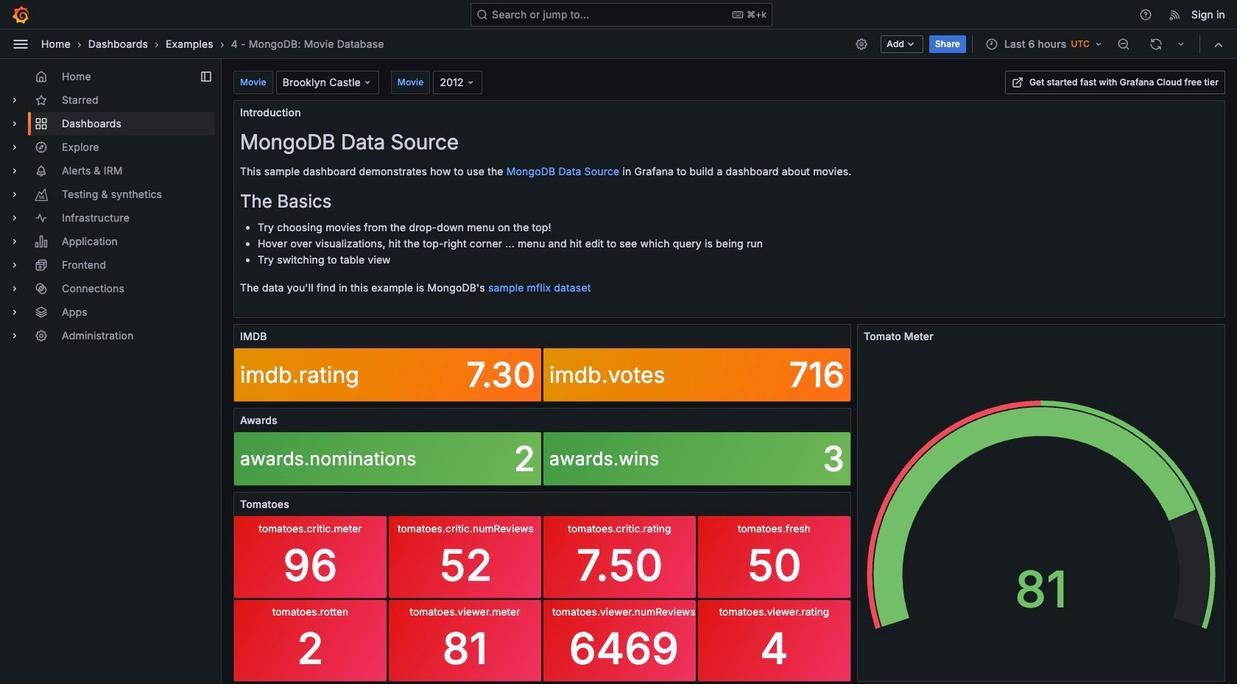 Task type: describe. For each thing, give the bounding box(es) containing it.
undock menu image
[[200, 71, 212, 83]]

news image
[[1169, 8, 1183, 21]]

expand section application image
[[9, 236, 21, 248]]

expand section frontend image
[[9, 259, 21, 271]]

dashboard settings image
[[856, 37, 869, 50]]

refresh dashboard image
[[1150, 37, 1163, 50]]

auto refresh turned off. choose refresh time interval image
[[1176, 38, 1188, 50]]

expand section explore image
[[9, 141, 21, 153]]

help image
[[1140, 8, 1153, 21]]

grafana image
[[12, 6, 29, 23]]

expand section apps image
[[9, 306, 21, 318]]

expand section alerts & irm image
[[9, 165, 21, 177]]

expand section testing & synthetics image
[[9, 189, 21, 200]]



Task type: vqa. For each thing, say whether or not it's contained in the screenshot.
Dashboard Settings image
yes



Task type: locate. For each thing, give the bounding box(es) containing it.
expand section connections image
[[9, 283, 21, 295]]

expand section starred image
[[9, 94, 21, 106]]

expand section administration image
[[9, 330, 21, 342]]

expand section infrastructure image
[[9, 212, 21, 224]]

navigation element
[[0, 59, 221, 360]]

close menu image
[[12, 35, 29, 53]]

expand section dashboards image
[[9, 118, 21, 130]]

zoom out time range image
[[1118, 37, 1131, 50]]



